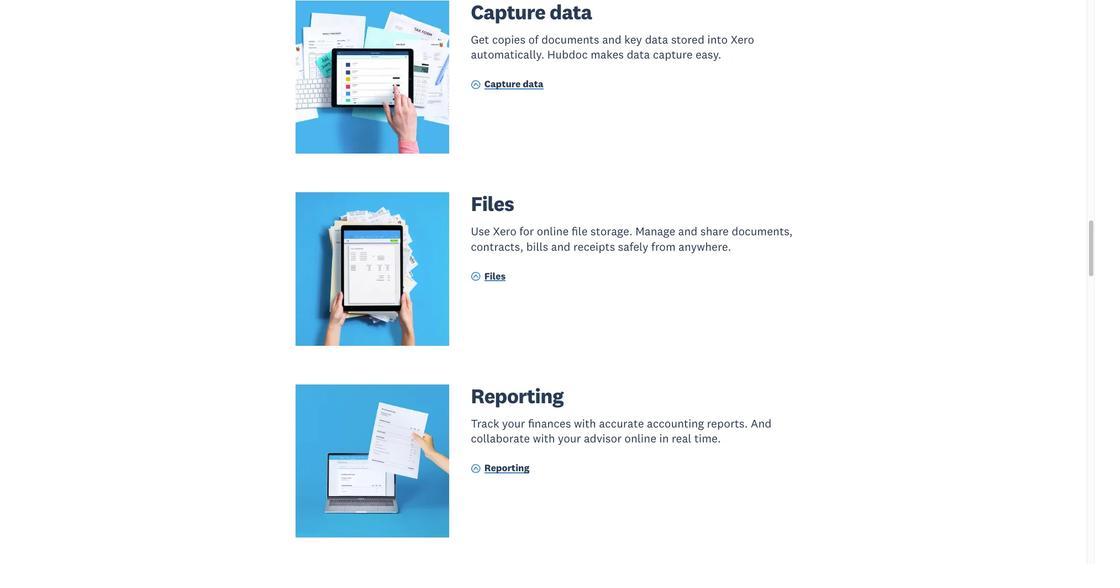 Task type: locate. For each thing, give the bounding box(es) containing it.
data down key
[[627, 47, 650, 62]]

online up bills at the top of page
[[537, 224, 569, 239]]

2 vertical spatial data
[[523, 78, 544, 90]]

0 vertical spatial your
[[502, 416, 525, 431]]

1 vertical spatial reporting
[[485, 462, 530, 474]]

stored
[[671, 32, 705, 47]]

data
[[645, 32, 668, 47], [627, 47, 650, 62], [523, 78, 544, 90]]

your up collaborate
[[502, 416, 525, 431]]

files inside the files button
[[485, 270, 506, 282]]

receipts
[[574, 239, 615, 254]]

share
[[701, 224, 729, 239]]

from
[[652, 239, 676, 254]]

advisor
[[584, 431, 622, 446]]

reports.
[[707, 416, 748, 431]]

automatically.
[[471, 47, 545, 62]]

manage
[[636, 224, 676, 239]]

with down finances
[[533, 431, 555, 446]]

track your finances with accurate accounting reports. and collaborate with your advisor online in real time.
[[471, 416, 772, 446]]

files
[[471, 191, 514, 217], [485, 270, 506, 282]]

xero
[[731, 32, 754, 47], [493, 224, 517, 239]]

0 vertical spatial xero
[[731, 32, 754, 47]]

online left in
[[625, 431, 657, 446]]

files up use
[[471, 191, 514, 217]]

1 horizontal spatial online
[[625, 431, 657, 446]]

xero right 'into'
[[731, 32, 754, 47]]

and up makes
[[602, 32, 622, 47]]

1 vertical spatial data
[[627, 47, 650, 62]]

xero up contracts,
[[493, 224, 517, 239]]

0 horizontal spatial with
[[533, 431, 555, 446]]

and right bills at the top of page
[[551, 239, 571, 254]]

your
[[502, 416, 525, 431], [558, 431, 581, 446]]

copies
[[492, 32, 526, 47]]

real
[[672, 431, 692, 446]]

and inside get copies of documents and key data stored into xero automatically. hubdoc makes data capture easy.
[[602, 32, 622, 47]]

key
[[625, 32, 642, 47]]

reporting
[[471, 383, 564, 409], [485, 462, 530, 474]]

anywhere.
[[679, 239, 731, 254]]

and
[[751, 416, 772, 431]]

use
[[471, 224, 490, 239]]

with up advisor
[[574, 416, 596, 431]]

1 horizontal spatial with
[[574, 416, 596, 431]]

easy.
[[696, 47, 722, 62]]

1 vertical spatial files
[[485, 270, 506, 282]]

in
[[660, 431, 669, 446]]

0 horizontal spatial online
[[537, 224, 569, 239]]

online inside track your finances with accurate accounting reports. and collaborate with your advisor online in real time.
[[625, 431, 657, 446]]

2 horizontal spatial and
[[678, 224, 698, 239]]

safely
[[618, 239, 649, 254]]

finances
[[528, 416, 571, 431]]

online
[[537, 224, 569, 239], [625, 431, 657, 446]]

your down finances
[[558, 431, 581, 446]]

of
[[529, 32, 539, 47]]

get copies of documents and key data stored into xero automatically. hubdoc makes data capture easy.
[[471, 32, 754, 62]]

reporting down collaborate
[[485, 462, 530, 474]]

1 vertical spatial with
[[533, 431, 555, 446]]

data right capture
[[523, 78, 544, 90]]

documents,
[[732, 224, 793, 239]]

1 horizontal spatial your
[[558, 431, 581, 446]]

0 horizontal spatial and
[[551, 239, 571, 254]]

hubdoc
[[547, 47, 588, 62]]

with
[[574, 416, 596, 431], [533, 431, 555, 446]]

and up anywhere.
[[678, 224, 698, 239]]

0 vertical spatial data
[[645, 32, 668, 47]]

0 vertical spatial files
[[471, 191, 514, 217]]

files button
[[471, 270, 506, 285]]

for
[[520, 224, 534, 239]]

makes
[[591, 47, 624, 62]]

1 vertical spatial xero
[[493, 224, 517, 239]]

capture
[[653, 47, 693, 62]]

reporting up track
[[471, 383, 564, 409]]

reporting inside button
[[485, 462, 530, 474]]

files down contracts,
[[485, 270, 506, 282]]

data up capture
[[645, 32, 668, 47]]

accounting
[[647, 416, 704, 431]]

1 horizontal spatial and
[[602, 32, 622, 47]]

1 vertical spatial online
[[625, 431, 657, 446]]

0 vertical spatial online
[[537, 224, 569, 239]]

1 horizontal spatial xero
[[731, 32, 754, 47]]

0 horizontal spatial xero
[[493, 224, 517, 239]]

and
[[602, 32, 622, 47], [678, 224, 698, 239], [551, 239, 571, 254]]



Task type: vqa. For each thing, say whether or not it's contained in the screenshot.
Track
yes



Task type: describe. For each thing, give the bounding box(es) containing it.
bills
[[526, 239, 548, 254]]

time.
[[695, 431, 721, 446]]

0 vertical spatial reporting
[[471, 383, 564, 409]]

into
[[708, 32, 728, 47]]

storage.
[[591, 224, 633, 239]]

xero inside use xero for online file storage. manage and share documents, contracts, bills and receipts safely from anywhere.
[[493, 224, 517, 239]]

capture data button
[[471, 78, 544, 93]]

accurate
[[599, 416, 644, 431]]

xero inside get copies of documents and key data stored into xero automatically. hubdoc makes data capture easy.
[[731, 32, 754, 47]]

capture data
[[485, 78, 544, 90]]

reporting button
[[471, 462, 530, 477]]

documents
[[542, 32, 599, 47]]

0 vertical spatial with
[[574, 416, 596, 431]]

use xero for online file storage. manage and share documents, contracts, bills and receipts safely from anywhere.
[[471, 224, 793, 254]]

get
[[471, 32, 489, 47]]

track
[[471, 416, 499, 431]]

0 horizontal spatial your
[[502, 416, 525, 431]]

file
[[572, 224, 588, 239]]

capture
[[485, 78, 521, 90]]

collaborate
[[471, 431, 530, 446]]

online inside use xero for online file storage. manage and share documents, contracts, bills and receipts safely from anywhere.
[[537, 224, 569, 239]]

contracts,
[[471, 239, 524, 254]]

data inside button
[[523, 78, 544, 90]]

1 vertical spatial your
[[558, 431, 581, 446]]



